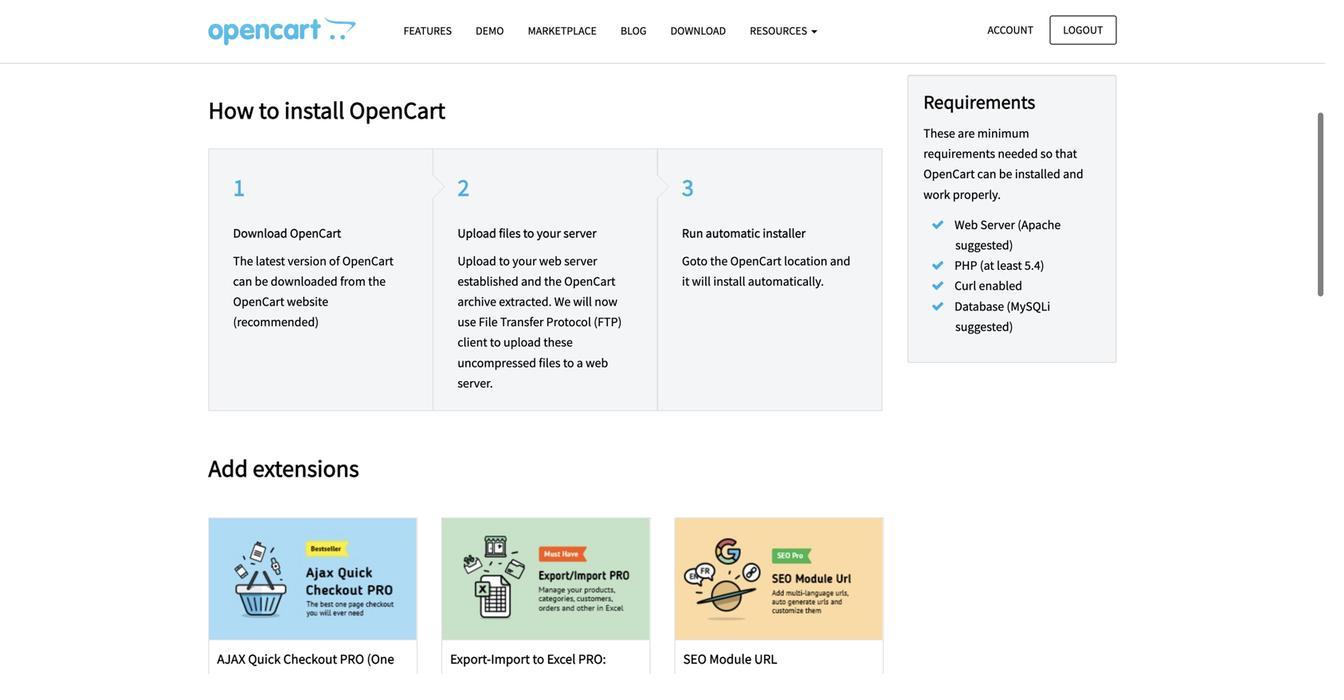Task type: locate. For each thing, give the bounding box(es) containing it.
these
[[544, 335, 573, 351]]

opencart
[[980, 0, 1032, 10], [349, 95, 445, 125], [924, 166, 975, 182], [290, 226, 341, 242], [342, 253, 394, 269], [730, 253, 782, 269], [564, 274, 616, 290], [233, 294, 284, 310]]

web down upload files to your server
[[539, 253, 562, 269]]

1 vertical spatial suggested)
[[955, 319, 1013, 335]]

to right 'how'
[[259, 95, 279, 125]]

0 horizontal spatial can
[[233, 274, 252, 290]]

0 horizontal spatial install
[[284, 95, 345, 125]]

(mysqli
[[1007, 299, 1050, 315]]

to left a
[[563, 355, 574, 371]]

will inside goto the opencart location and it will install automatically.
[[692, 274, 711, 290]]

web left server
[[955, 217, 978, 233]]

and inside goto the opencart location and it will install automatically.
[[830, 253, 851, 269]]

the right goto
[[710, 253, 728, 269]]

web inside the download opencart in amazon web services.
[[924, 14, 947, 30]]

(apache
[[1018, 217, 1061, 233]]

checkout,
[[247, 673, 304, 675]]

client
[[458, 335, 487, 351]]

the right from
[[368, 274, 386, 290]]

0 vertical spatial upload
[[458, 226, 496, 242]]

can up properly.
[[977, 166, 996, 182]]

1 horizontal spatial web
[[955, 217, 978, 233]]

add extensions
[[208, 454, 359, 484]]

protocol
[[546, 314, 591, 330]]

module
[[709, 652, 752, 668]]

(ftp)
[[594, 314, 622, 330]]

(at
[[980, 258, 994, 274]]

import
[[491, 652, 530, 668]]

web left services.
[[924, 14, 947, 30]]

1 horizontal spatial install
[[713, 274, 746, 290]]

installed
[[1015, 166, 1061, 182]]

your up the we
[[537, 226, 561, 242]]

(one
[[367, 652, 394, 668]]

1 vertical spatial and
[[830, 253, 851, 269]]

1 horizontal spatial download
[[671, 24, 726, 38]]

0 vertical spatial server
[[564, 226, 597, 242]]

download for download opencart in amazon web services.
[[924, 0, 978, 10]]

upload up established
[[458, 253, 496, 269]]

export-import to excel pro: products, categories, attributes ... link
[[450, 652, 639, 675]]

files inside upload to your web server established and the opencart archive extracted. we will now use file transfer protocol (ftp) client to upload these uncompressed files to a web server.
[[539, 355, 561, 371]]

upload inside upload to your web server established and the opencart archive extracted. we will now use file transfer protocol (ftp) client to upload these uncompressed files to a web server.
[[458, 253, 496, 269]]

how to install opencart
[[208, 95, 445, 125]]

1 vertical spatial your
[[512, 253, 537, 269]]

amazon
[[1047, 0, 1090, 10]]

be inside these are minimum requirements needed so that opencart can be installed and work properly.
[[999, 166, 1012, 182]]

files down these
[[539, 355, 561, 371]]

2 upload from the top
[[458, 253, 496, 269]]

0 vertical spatial will
[[692, 274, 711, 290]]

logout link
[[1050, 16, 1117, 45]]

1 horizontal spatial files
[[539, 355, 561, 371]]

be down latest
[[255, 274, 268, 290]]

export-import to excel pro: products, categories, attributes ...
[[450, 652, 639, 675]]

services.
[[949, 14, 997, 30]]

requirements
[[924, 90, 1035, 114]]

1 vertical spatial download
[[671, 24, 726, 38]]

0 horizontal spatial files
[[499, 226, 521, 242]]

1 vertical spatial will
[[573, 294, 592, 310]]

1 horizontal spatial and
[[830, 253, 851, 269]]

download for download
[[671, 24, 726, 38]]

automatic
[[706, 226, 760, 242]]

products,
[[450, 673, 504, 675]]

seo module url image
[[676, 519, 883, 640]]

web
[[539, 253, 562, 269], [586, 355, 608, 371]]

a
[[577, 355, 583, 371]]

checkout)
[[333, 673, 391, 675]]

upload down 2
[[458, 226, 496, 242]]

resources link
[[738, 17, 829, 45]]

and down that
[[1063, 166, 1084, 182]]

can
[[977, 166, 996, 182], [233, 274, 252, 290]]

download
[[924, 0, 978, 10], [671, 24, 726, 38], [233, 226, 287, 242]]

curl
[[955, 278, 976, 294]]

1 upload from the top
[[458, 226, 496, 242]]

download inside the download opencart in amazon web services.
[[924, 0, 978, 10]]

downloaded
[[271, 274, 338, 290]]

requirements
[[924, 146, 995, 162]]

0 vertical spatial be
[[999, 166, 1012, 182]]

1 vertical spatial server
[[564, 253, 597, 269]]

2 horizontal spatial and
[[1063, 166, 1084, 182]]

will right the we
[[573, 294, 592, 310]]

download up services.
[[924, 0, 978, 10]]

upload for upload files to your server
[[458, 226, 496, 242]]

the inside the latest version of opencart can be downloaded from the opencart website (recommended)
[[368, 274, 386, 290]]

1 vertical spatial files
[[539, 355, 561, 371]]

1 vertical spatial web
[[955, 217, 978, 233]]

install
[[284, 95, 345, 125], [713, 274, 746, 290]]

features link
[[392, 17, 464, 45]]

web inside web server (apache suggested) php (at least 5.4) curl enabled database (mysqli suggested)
[[955, 217, 978, 233]]

0 vertical spatial suggested)
[[955, 237, 1013, 253]]

1 horizontal spatial will
[[692, 274, 711, 290]]

to up categories,
[[533, 652, 544, 668]]

2 suggested) from the top
[[955, 319, 1013, 335]]

and right the location
[[830, 253, 851, 269]]

0 vertical spatial download
[[924, 0, 978, 10]]

ajax quick checkout pro (one page checkout, fast checkout) link
[[217, 652, 394, 675]]

be down needed
[[999, 166, 1012, 182]]

be
[[999, 166, 1012, 182], [255, 274, 268, 290]]

fast
[[307, 673, 330, 675]]

web right a
[[586, 355, 608, 371]]

and
[[1063, 166, 1084, 182], [830, 253, 851, 269], [521, 274, 542, 290]]

2 vertical spatial and
[[521, 274, 542, 290]]

download up latest
[[233, 226, 287, 242]]

ajax quick checkout pro (one page checkout, fast checkout) image
[[209, 519, 417, 640]]

2 horizontal spatial download
[[924, 0, 978, 10]]

server inside upload to your web server established and the opencart archive extracted. we will now use file transfer protocol (ftp) client to upload these uncompressed files to a web server.
[[564, 253, 597, 269]]

uncompressed
[[458, 355, 536, 371]]

1 horizontal spatial can
[[977, 166, 996, 182]]

to inside export-import to excel pro: products, categories, attributes ...
[[533, 652, 544, 668]]

.
[[1060, 14, 1063, 30]]

your
[[537, 226, 561, 242], [512, 253, 537, 269]]

goto the opencart location and it will install automatically.
[[682, 253, 851, 290]]

1 vertical spatial be
[[255, 274, 268, 290]]

opencart inside goto the opencart location and it will install automatically.
[[730, 253, 782, 269]]

0 horizontal spatial be
[[255, 274, 268, 290]]

0 horizontal spatial and
[[521, 274, 542, 290]]

1 horizontal spatial be
[[999, 166, 1012, 182]]

1 vertical spatial can
[[233, 274, 252, 290]]

in
[[1034, 0, 1044, 10]]

2 vertical spatial download
[[233, 226, 287, 242]]

suggested) down the database
[[955, 319, 1013, 335]]

will right it
[[692, 274, 711, 290]]

your down upload files to your server
[[512, 253, 537, 269]]

suggested) up (at
[[955, 237, 1013, 253]]

0 horizontal spatial the
[[368, 274, 386, 290]]

the
[[233, 253, 253, 269]]

0 vertical spatial web
[[924, 14, 947, 30]]

download opencart in amazon web services.
[[924, 0, 1090, 30]]

that
[[1055, 146, 1077, 162]]

2 horizontal spatial the
[[710, 253, 728, 269]]

1 horizontal spatial the
[[544, 274, 562, 290]]

upload files to your server
[[458, 226, 597, 242]]

and up extracted.
[[521, 274, 542, 290]]

checkout
[[283, 652, 337, 668]]

files
[[499, 226, 521, 242], [539, 355, 561, 371]]

0 vertical spatial install
[[284, 95, 345, 125]]

upload
[[503, 335, 541, 351]]

page
[[217, 673, 244, 675]]

run
[[682, 226, 703, 242]]

0 vertical spatial your
[[537, 226, 561, 242]]

the up the we
[[544, 274, 562, 290]]

0 vertical spatial web
[[539, 253, 562, 269]]

0 vertical spatial and
[[1063, 166, 1084, 182]]

demo
[[476, 24, 504, 38]]

1 vertical spatial upload
[[458, 253, 496, 269]]

upload for upload to your web server established and the opencart archive extracted. we will now use file transfer protocol (ftp) client to upload these uncompressed files to a web server.
[[458, 253, 496, 269]]

run automatic installer
[[682, 226, 806, 242]]

download right blog
[[671, 24, 726, 38]]

the inside upload to your web server established and the opencart archive extracted. we will now use file transfer protocol (ftp) client to upload these uncompressed files to a web server.
[[544, 274, 562, 290]]

web server (apache suggested) php (at least 5.4) curl enabled database (mysqli suggested)
[[955, 217, 1061, 335]]

web
[[924, 14, 947, 30], [955, 217, 978, 233]]

will inside upload to your web server established and the opencart archive extracted. we will now use file transfer protocol (ftp) client to upload these uncompressed files to a web server.
[[573, 294, 592, 310]]

opencart inside the download opencart in amazon web services.
[[980, 0, 1032, 10]]

files up established
[[499, 226, 521, 242]]

1 vertical spatial install
[[713, 274, 746, 290]]

1 vertical spatial web
[[586, 355, 608, 371]]

1 horizontal spatial web
[[586, 355, 608, 371]]

server
[[564, 226, 597, 242], [564, 253, 597, 269]]

download link
[[659, 17, 738, 45]]

can down the the
[[233, 274, 252, 290]]

export-
[[450, 652, 491, 668]]

logout
[[1063, 23, 1103, 37]]

opencart inside these are minimum requirements needed so that opencart can be installed and work properly.
[[924, 166, 975, 182]]

pro:
[[578, 652, 606, 668]]

install inside goto the opencart location and it will install automatically.
[[713, 274, 746, 290]]

extracted.
[[499, 294, 552, 310]]

these are minimum requirements needed so that opencart can be installed and work properly.
[[924, 126, 1084, 203]]

to
[[259, 95, 279, 125], [523, 226, 534, 242], [499, 253, 510, 269], [490, 335, 501, 351], [563, 355, 574, 371], [533, 652, 544, 668]]

and inside upload to your web server established and the opencart archive extracted. we will now use file transfer protocol (ftp) client to upload these uncompressed files to a web server.
[[521, 274, 542, 290]]

0 vertical spatial can
[[977, 166, 996, 182]]

to up established
[[499, 253, 510, 269]]

0 horizontal spatial will
[[573, 294, 592, 310]]

0 horizontal spatial download
[[233, 226, 287, 242]]

upload
[[458, 226, 496, 242], [458, 253, 496, 269]]

export-import to excel pro: products, categories, attributes ... image
[[442, 519, 650, 640]]

0 horizontal spatial web
[[924, 14, 947, 30]]

are
[[958, 126, 975, 141]]

3
[[682, 173, 694, 202]]



Task type: vqa. For each thing, say whether or not it's contained in the screenshot.
"work"
yes



Task type: describe. For each thing, give the bounding box(es) containing it.
learn more link
[[999, 14, 1060, 30]]

quick
[[248, 652, 281, 668]]

established
[[458, 274, 519, 290]]

0 vertical spatial files
[[499, 226, 521, 242]]

how
[[208, 95, 254, 125]]

the inside goto the opencart location and it will install automatically.
[[710, 253, 728, 269]]

server for web
[[564, 253, 597, 269]]

1 suggested) from the top
[[955, 237, 1013, 253]]

2
[[458, 173, 469, 202]]

download for download opencart
[[233, 226, 287, 242]]

resources
[[750, 24, 810, 38]]

ajax
[[217, 652, 245, 668]]

blog
[[621, 24, 647, 38]]

website
[[287, 294, 328, 310]]

seo module url link
[[683, 652, 777, 668]]

categories,
[[507, 673, 568, 675]]

the latest version of opencart can be downloaded from the opencart website (recommended)
[[233, 253, 394, 330]]

your inside upload to your web server established and the opencart archive extracted. we will now use file transfer protocol (ftp) client to upload these uncompressed files to a web server.
[[512, 253, 537, 269]]

add
[[208, 454, 248, 484]]

can inside the latest version of opencart can be downloaded from the opencart website (recommended)
[[233, 274, 252, 290]]

work
[[924, 187, 950, 203]]

latest
[[256, 253, 285, 269]]

goto
[[682, 253, 708, 269]]

transfer
[[500, 314, 544, 330]]

features
[[404, 24, 452, 38]]

1
[[233, 173, 245, 202]]

download opencart
[[233, 226, 341, 242]]

blog link
[[609, 17, 659, 45]]

installer
[[763, 226, 806, 242]]

least
[[997, 258, 1022, 274]]

can inside these are minimum requirements needed so that opencart can be installed and work properly.
[[977, 166, 996, 182]]

from
[[340, 274, 366, 290]]

to up the uncompressed
[[490, 335, 501, 351]]

to up extracted.
[[523, 226, 534, 242]]

archive
[[458, 294, 496, 310]]

and inside these are minimum requirements needed so that opencart can be installed and work properly.
[[1063, 166, 1084, 182]]

marketplace
[[528, 24, 597, 38]]

server
[[981, 217, 1015, 233]]

seo
[[683, 652, 707, 668]]

excel
[[547, 652, 576, 668]]

ajax quick checkout pro (one page checkout, fast checkout)
[[217, 652, 394, 675]]

now
[[595, 294, 618, 310]]

it
[[682, 274, 689, 290]]

demo link
[[464, 17, 516, 45]]

so
[[1041, 146, 1053, 162]]

more
[[1032, 14, 1060, 30]]

database
[[955, 299, 1004, 315]]

version
[[288, 253, 327, 269]]

learn
[[999, 14, 1029, 30]]

attributes
[[571, 673, 626, 675]]

automatically.
[[748, 274, 824, 290]]

we
[[554, 294, 571, 310]]

url
[[754, 652, 777, 668]]

(recommended)
[[233, 314, 319, 330]]

php
[[955, 258, 977, 274]]

...
[[629, 673, 639, 675]]

0 horizontal spatial web
[[539, 253, 562, 269]]

minimum
[[977, 126, 1029, 141]]

properly.
[[953, 187, 1001, 203]]

pro
[[340, 652, 364, 668]]

these
[[924, 126, 955, 141]]

server.
[[458, 376, 493, 392]]

learn more .
[[999, 14, 1063, 30]]

be inside the latest version of opencart can be downloaded from the opencart website (recommended)
[[255, 274, 268, 290]]

5.4)
[[1025, 258, 1044, 274]]

opencart - downloads image
[[208, 17, 356, 45]]

needed
[[998, 146, 1038, 162]]

account link
[[974, 16, 1047, 45]]

use
[[458, 314, 476, 330]]

file
[[479, 314, 498, 330]]

server for your
[[564, 226, 597, 242]]

marketplace link
[[516, 17, 609, 45]]

location
[[784, 253, 828, 269]]

upload to your web server established and the opencart archive extracted. we will now use file transfer protocol (ftp) client to upload these uncompressed files to a web server.
[[458, 253, 622, 392]]

opencart inside upload to your web server established and the opencart archive extracted. we will now use file transfer protocol (ftp) client to upload these uncompressed files to a web server.
[[564, 274, 616, 290]]

extensions
[[253, 454, 359, 484]]



